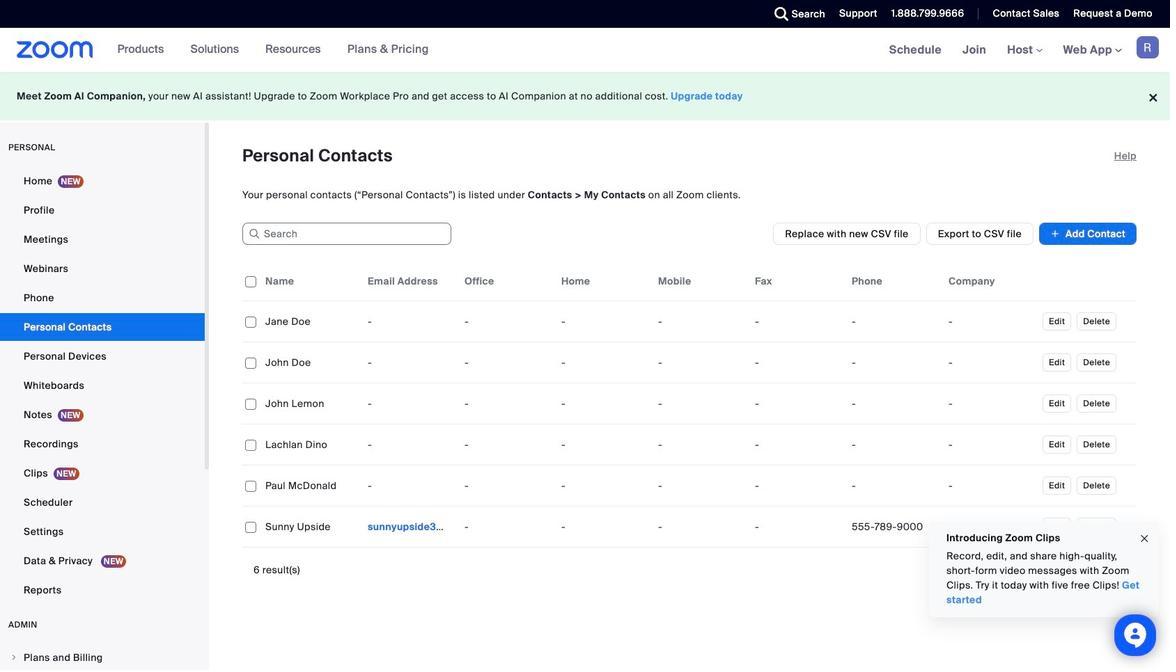Task type: vqa. For each thing, say whether or not it's contained in the screenshot.
'Asset Management' ELEMENT
no



Task type: describe. For each thing, give the bounding box(es) containing it.
Search Contacts Input text field
[[242, 223, 451, 245]]

meetings navigation
[[879, 28, 1170, 73]]

right image
[[10, 654, 18, 662]]



Task type: locate. For each thing, give the bounding box(es) containing it.
zoom logo image
[[17, 41, 93, 59]]

application
[[242, 262, 1137, 548]]

profile picture image
[[1137, 36, 1159, 59]]

close image
[[1139, 531, 1150, 547]]

personal menu menu
[[0, 167, 205, 606]]

menu item
[[0, 645, 205, 671]]

footer
[[0, 72, 1170, 120]]

add image
[[1050, 227, 1060, 241]]

product information navigation
[[107, 28, 439, 72]]

banner
[[0, 28, 1170, 73]]

cell
[[260, 349, 362, 377], [362, 349, 459, 377], [459, 349, 556, 377], [260, 390, 362, 418], [362, 390, 459, 418], [459, 390, 556, 418], [260, 431, 362, 459], [362, 431, 459, 459], [459, 431, 556, 459], [260, 472, 362, 500], [362, 472, 459, 500], [459, 472, 556, 500], [260, 513, 362, 541], [362, 513, 459, 541], [459, 513, 556, 541]]



